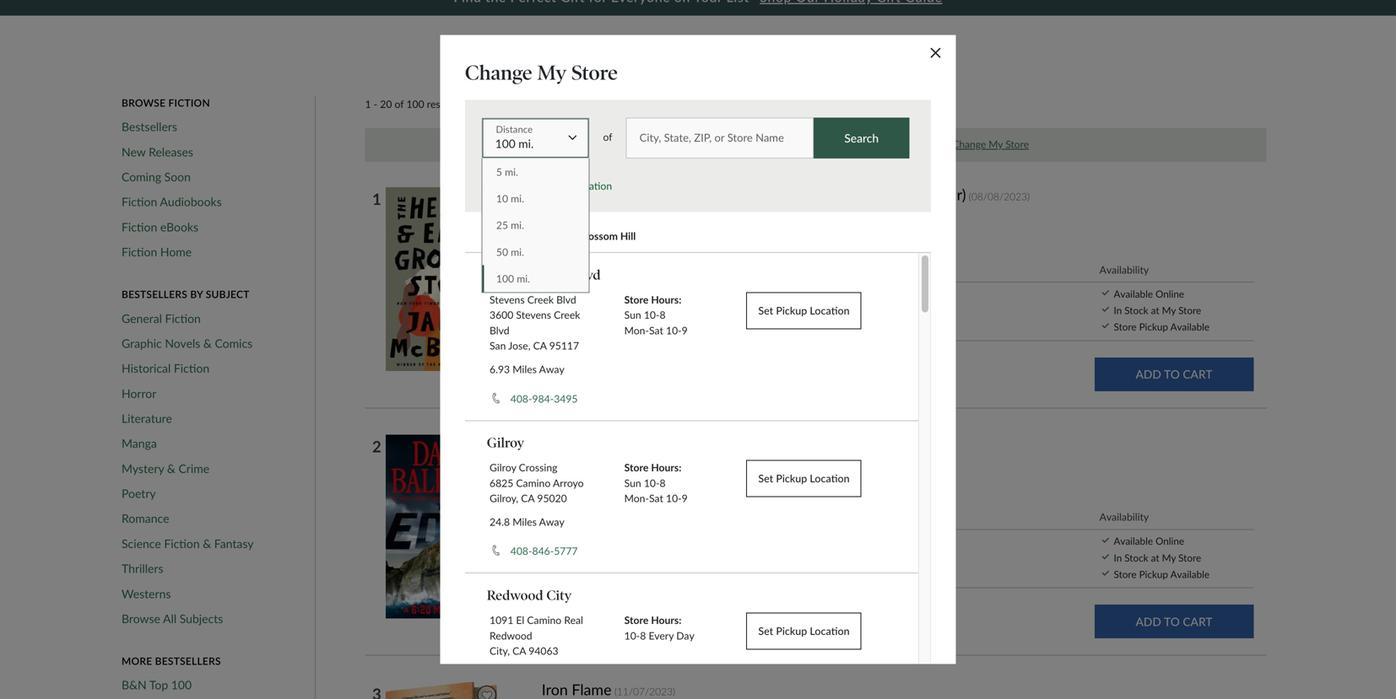 Task type: vqa. For each thing, say whether or not it's contained in the screenshot.
TO
no



Task type: locate. For each thing, give the bounding box(es) containing it.
mi.
[[505, 166, 518, 178], [511, 192, 524, 205], [511, 219, 524, 231], [511, 246, 524, 258], [517, 273, 530, 285]]

navigation
[[0, 40, 1396, 54]]

0 vertical spatial 9
[[682, 324, 688, 337]]

bestsellers link
[[122, 119, 177, 134]]

1 phone image from the top
[[490, 393, 502, 404]]

0 vertical spatial store hours: sun 10-8 mon-sat 10-9
[[624, 294, 688, 337]]

city
[[546, 588, 572, 604]]

redwood city
[[487, 588, 572, 604]]

sun
[[624, 309, 641, 321], [624, 477, 641, 489]]

1 horizontal spatial search
[[844, 131, 879, 145]]

comics
[[215, 336, 253, 351]]

1 vertical spatial at
[[1151, 305, 1159, 316]]

camino down crossing
[[516, 477, 551, 489]]

change inside region
[[952, 138, 986, 150]]

0 vertical spatial change
[[465, 61, 532, 85]]

1 in from the top
[[1114, 305, 1122, 316]]

available down 95117
[[564, 359, 603, 371]]

1 horizontal spatial hill
[[929, 138, 944, 150]]

408-984-3495
[[510, 393, 578, 405]]

list box containing 5 mi.
[[481, 159, 590, 293]]

& right novels
[[203, 336, 212, 351]]

1 vertical spatial 9
[[682, 493, 688, 505]]

1 vertical spatial in stock at my store
[[1114, 552, 1201, 564]]

mi. right 25
[[511, 219, 524, 231]]

poetry link
[[122, 487, 156, 501]]

my inside dialog
[[537, 61, 567, 85]]

store inside store hours: 10-8 every day
[[624, 614, 649, 627]]

redwood up el
[[487, 588, 543, 604]]

9 for gilroy
[[682, 493, 688, 505]]

100
[[593, 54, 633, 87], [406, 98, 424, 110], [496, 273, 514, 285], [171, 678, 192, 693]]

1 stock from the top
[[1124, 305, 1148, 316]]

1 vertical spatial redwood
[[490, 630, 532, 642]]

browse all subjects
[[122, 612, 223, 626]]

hours: for gilroy
[[651, 462, 681, 474]]

0 vertical spatial redwood
[[487, 588, 543, 604]]

0 vertical spatial book
[[853, 186, 887, 204]]

3 hours: from the top
[[651, 614, 681, 627]]

near
[[556, 230, 577, 242]]

hardcover down stevens creek blvd
[[542, 288, 592, 302]]

1 vertical spatial my
[[989, 138, 1003, 150]]

phone image down 24.8 miles away
[[490, 546, 502, 556]]

1 vertical spatial online
[[1155, 536, 1184, 548]]

1 vertical spatial 408-
[[510, 545, 532, 558]]

3600
[[490, 309, 513, 321]]

1 check image from the top
[[1102, 291, 1109, 296]]

book left the
[[853, 186, 887, 204]]

2 horizontal spatial ,
[[819, 607, 821, 619]]

hill right b&n blossom
[[929, 138, 944, 150]]

of left 'viewing'
[[603, 131, 612, 143]]

general fiction
[[122, 311, 201, 326]]

0 horizontal spatial 1
[[365, 98, 371, 110]]

bestsellers up 'new releases' at the left
[[122, 119, 177, 134]]

region
[[365, 128, 1266, 162]]

$28.00 save 10%
[[802, 291, 890, 322]]

0 vertical spatial stock
[[1124, 305, 1148, 316]]

mi. for 100 mi.
[[517, 273, 530, 285]]

available
[[564, 359, 603, 371], [564, 607, 603, 619]]

2 my store from the top
[[1162, 552, 1201, 564]]

5 mi.
[[496, 166, 518, 178]]

3 check image from the top
[[1102, 324, 1109, 329]]

408- down 24.8 miles away
[[510, 545, 532, 558]]

ca right the jose,
[[533, 340, 547, 352]]

literature link
[[122, 411, 172, 426]]

in for 1
[[1114, 305, 1122, 316]]

creek down 50 mi. link
[[535, 267, 571, 283]]

0 vertical spatial stevens
[[487, 267, 532, 283]]

redwood for city
[[487, 588, 543, 604]]

fiction audiobooks
[[122, 195, 222, 209]]

1 vertical spatial creek
[[527, 294, 554, 306]]

2 408- from the top
[[510, 545, 532, 558]]

0 horizontal spatial ,
[[677, 607, 679, 619]]

store pickup available for 2
[[1114, 569, 1210, 581]]

0 vertical spatial available online
[[1114, 288, 1184, 300]]

0 horizontal spatial all
[[163, 612, 177, 626]]

fiction audiobooks link
[[122, 195, 222, 209]]

$25.20
[[802, 289, 844, 305]]

0 vertical spatial my
[[537, 61, 567, 85]]

100 down 50
[[496, 273, 514, 285]]

fiction down fiction ebooks link
[[122, 245, 157, 259]]

also available as:
[[542, 359, 620, 371]]

(08/08/2023)
[[969, 190, 1030, 203]]

fiction up fiction home
[[122, 220, 157, 234]]

list box
[[481, 159, 590, 293]]

, left ebook
[[677, 607, 679, 619]]

2 available online from the top
[[1114, 536, 1184, 548]]

1 vertical spatial as:
[[606, 607, 618, 619]]

hill down 'mcbride'
[[620, 230, 636, 242]]

search inside button
[[844, 131, 879, 145]]

1 horizontal spatial of
[[603, 131, 612, 143]]

1 vertical spatial phone image
[[490, 546, 502, 556]]

1 vertical spatial 1
[[372, 190, 381, 209]]

0 vertical spatial search
[[844, 131, 879, 145]]

by left david
[[542, 457, 553, 471]]

available for also available as: signed book , ebook audiobook , large print ,
[[564, 607, 603, 619]]

mi. right 10 at top
[[511, 192, 524, 205]]

iron flame image
[[385, 682, 501, 700]]

1 horizontal spatial book
[[853, 186, 887, 204]]

browse up bestsellers link at the left top of page
[[122, 97, 166, 109]]

0 vertical spatial 1
[[365, 98, 371, 110]]

2 in stock at my store from the top
[[1114, 552, 1201, 564]]

hardcover link down format
[[542, 536, 592, 549]]

1 available online from the top
[[1114, 288, 1184, 300]]

camino right el
[[527, 614, 561, 627]]

available online for 1
[[1114, 288, 1184, 300]]

mcbride
[[588, 210, 628, 223]]

2 sat from the top
[[649, 493, 663, 505]]

david
[[556, 457, 584, 471]]

mi. for 50 mi.
[[511, 246, 524, 258]]

0 horizontal spatial search
[[503, 180, 534, 192]]

0 vertical spatial phone image
[[490, 393, 502, 404]]

1 horizontal spatial top
[[543, 54, 587, 87]]

0 vertical spatial hardcover
[[542, 288, 592, 302]]

1 408- from the top
[[510, 393, 532, 405]]

1 store pickup available from the top
[[1114, 321, 1210, 333]]

1 horizontal spatial b&n
[[817, 186, 849, 204]]

2 online from the top
[[1155, 536, 1184, 548]]

2 hardcover from the top
[[542, 536, 592, 549]]

0 vertical spatial hill
[[929, 138, 944, 150]]

baldacci
[[587, 457, 626, 471]]

by left the subject
[[190, 288, 203, 301]]

fiction down 'bestsellers by subject'
[[165, 311, 201, 326]]

found
[[527, 230, 554, 242]]

2 browse from the top
[[122, 612, 160, 626]]

list box inside change my store dialog
[[481, 159, 590, 293]]

0 vertical spatial top
[[543, 54, 587, 87]]

2 check image from the top
[[1102, 307, 1109, 313]]

graphic
[[122, 336, 162, 351]]

browse all subjects link
[[122, 612, 223, 627]]

2 hardcover link from the top
[[542, 536, 592, 549]]

1 vertical spatial sat
[[649, 493, 663, 505]]

westerns
[[122, 587, 171, 601]]

hardcover link down stevens creek blvd
[[542, 288, 592, 302]]

1 available from the top
[[564, 359, 603, 371]]

0 vertical spatial in stock at my store
[[1114, 305, 1201, 316]]

2 phone image from the top
[[490, 546, 502, 556]]

0 vertical spatial mon-
[[624, 324, 649, 337]]

1 vertical spatial stock
[[1124, 552, 1148, 564]]

online for 2
[[1155, 536, 1184, 548]]

city,
[[490, 645, 510, 658]]

current
[[536, 180, 571, 192]]

95020
[[537, 493, 567, 505]]

1 vertical spatial 8
[[660, 477, 666, 489]]

all left subjects
[[163, 612, 177, 626]]

9 for stevens creek blvd
[[682, 324, 688, 337]]

2 stock from the top
[[1124, 552, 1148, 564]]

ca
[[533, 340, 547, 352], [521, 493, 534, 505], [512, 645, 526, 658]]

1 vertical spatial b&n
[[122, 678, 147, 693]]

0 vertical spatial availability
[[1099, 264, 1149, 276]]

1 sun from the top
[[624, 309, 641, 321]]

subjects
[[180, 612, 223, 626]]

hill inside region
[[929, 138, 944, 150]]

iron flame link
[[542, 681, 612, 700]]

3 , from the left
[[819, 607, 821, 619]]

book inside the heaven & earth grocery store (2023 b&n book of the year) (08/08/2023) james mcbride
[[853, 186, 887, 204]]

0 vertical spatial in
[[1114, 305, 1122, 316]]

1 horizontal spatial change
[[952, 138, 986, 150]]

None submit
[[746, 292, 861, 329], [1095, 358, 1254, 391], [746, 460, 861, 498], [1095, 605, 1254, 639], [746, 613, 861, 650], [746, 292, 861, 329], [1095, 358, 1254, 391], [746, 460, 861, 498], [1095, 605, 1254, 639], [746, 613, 861, 650]]

at
[[850, 138, 859, 150], [1151, 305, 1159, 316], [1151, 552, 1159, 564]]

available online
[[1114, 288, 1184, 300], [1114, 536, 1184, 548]]

camino inside the gilroy crossing 6825 camino arroyo gilroy, ca 95020
[[516, 477, 551, 489]]

1 vertical spatial blvd
[[556, 294, 576, 306]]

blvd down blossom
[[574, 267, 600, 283]]

check image
[[1102, 571, 1109, 577]]

1 vertical spatial store hours: sun 10-8 mon-sat 10-9
[[624, 462, 688, 505]]

hours: inside store hours: 10-8 every day
[[651, 614, 681, 627]]

mon- for gilroy
[[624, 493, 649, 505]]

0 horizontal spatial by
[[190, 288, 203, 301]]

2 vertical spatial creek
[[554, 309, 580, 321]]

creek down 100 mi. link on the top left of page
[[527, 294, 554, 306]]

bestsellers up b&n top 100
[[155, 655, 221, 668]]

ca right "city,"
[[512, 645, 526, 658]]

0 vertical spatial hours:
[[651, 294, 681, 306]]

0 vertical spatial also
[[542, 359, 561, 371]]

pickup for 1
[[1139, 321, 1168, 333]]

my store for 1
[[1162, 305, 1201, 316]]

1 vertical spatial search
[[503, 180, 534, 192]]

also down 95117
[[542, 359, 561, 371]]

pickup
[[1139, 321, 1168, 333], [1139, 569, 1168, 581]]

hill inside change my store dialog
[[620, 230, 636, 242]]

the
[[542, 186, 567, 204]]

soon
[[164, 170, 191, 184]]

audiobook link
[[715, 607, 765, 619]]

& left fantasy
[[203, 537, 211, 551]]

at for 1
[[1151, 305, 1159, 316]]

24.8 miles away
[[490, 516, 564, 528]]

gilroy crossing 6825 camino arroyo gilroy, ca 95020
[[490, 462, 584, 505]]

1 as: from the top
[[606, 359, 618, 371]]

1 vertical spatial stevens
[[490, 294, 525, 306]]

1 in stock at my store from the top
[[1114, 305, 1201, 316]]

region containing viewing availability for buy online, pick up in store at
[[365, 128, 1266, 162]]

blvd down stevens creek blvd
[[556, 294, 576, 306]]

0 vertical spatial blvd
[[574, 267, 600, 283]]

10-
[[644, 309, 660, 321], [666, 324, 682, 337], [644, 477, 660, 489], [666, 493, 682, 505], [624, 630, 640, 642]]

results
[[427, 98, 457, 110]]

search current location
[[503, 180, 612, 192]]

my
[[537, 61, 567, 85], [989, 138, 1003, 150]]

& inside 'link'
[[203, 336, 212, 351]]

blvd for stevens creek blvd 3600 stevens creek blvd san jose, ca 95117
[[556, 294, 576, 306]]

2 available from the top
[[564, 607, 603, 619]]

hardcover
[[542, 288, 592, 302], [542, 536, 592, 549]]

also down the city
[[542, 607, 561, 619]]

save
[[802, 308, 829, 322]]

b&n right (2023
[[817, 186, 849, 204]]

by
[[190, 288, 203, 301], [542, 457, 553, 471]]

all left right icon
[[842, 607, 854, 619]]

redwood down el
[[490, 630, 532, 642]]

408- down 6.93 miles away
[[510, 393, 532, 405]]

1 horizontal spatial 1
[[372, 190, 381, 209]]

1 vertical spatial available
[[564, 607, 603, 619]]

browse fiction
[[122, 97, 210, 109]]

1 vertical spatial hill
[[620, 230, 636, 242]]

hardcover down format
[[542, 536, 592, 549]]

creek up 95117
[[554, 309, 580, 321]]

1 vertical spatial browse
[[122, 612, 160, 626]]

romance
[[122, 512, 169, 526]]

, left large at the bottom right
[[765, 607, 767, 619]]

romance link
[[122, 512, 169, 526]]

all
[[842, 607, 854, 619], [163, 612, 177, 626]]

1 hours: from the top
[[651, 294, 681, 306]]

0 vertical spatial by
[[190, 288, 203, 301]]

2 store pickup available from the top
[[1114, 569, 1210, 581]]

large
[[770, 607, 794, 619]]

pickup for 2
[[1139, 569, 1168, 581]]

releases
[[149, 145, 193, 159]]

of left the
[[891, 186, 905, 204]]

1 sat from the top
[[649, 324, 663, 337]]

b&n down more
[[122, 678, 147, 693]]

0 horizontal spatial book
[[653, 607, 677, 619]]

blvd up san
[[490, 324, 509, 337]]

stevens for stevens creek blvd 3600 stevens creek blvd san jose, ca 95117
[[490, 294, 525, 306]]

stevens up 3600
[[490, 294, 525, 306]]

signed book link
[[620, 607, 677, 619]]

2 hours: from the top
[[651, 462, 681, 474]]

print
[[797, 607, 819, 619]]

general fiction link
[[122, 311, 201, 326]]

2 vertical spatial at
[[1151, 552, 1159, 564]]

0 horizontal spatial b&n
[[122, 678, 147, 693]]

gilroy inside the gilroy crossing 6825 camino arroyo gilroy, ca 95020
[[490, 462, 516, 474]]

1 hardcover from the top
[[542, 288, 592, 302]]

store hours: sun 10-8 mon-sat 10-9 for gilroy
[[624, 462, 688, 505]]

change inside dialog
[[465, 61, 532, 85]]

1 availability from the top
[[1099, 264, 1149, 276]]

of inside the heaven & earth grocery store (2023 b&n book of the year) (08/08/2023) james mcbride
[[891, 186, 905, 204]]

1 store hours: sun 10-8 mon-sat 10-9 from the top
[[624, 294, 688, 337]]

& for novels
[[203, 336, 212, 351]]

change my store dialog
[[440, 35, 956, 700]]

984-
[[532, 393, 554, 405]]

0 horizontal spatial of
[[395, 98, 404, 110]]

0 vertical spatial sat
[[649, 324, 663, 337]]

1 horizontal spatial ,
[[765, 607, 767, 619]]

0 vertical spatial available
[[564, 359, 603, 371]]

2 availability from the top
[[1099, 511, 1149, 523]]

2 sun from the top
[[624, 477, 641, 489]]

1 browse from the top
[[122, 97, 166, 109]]

availability for 2
[[1099, 511, 1149, 523]]

2 mon- from the top
[[624, 493, 649, 505]]

2 vertical spatial of
[[891, 186, 905, 204]]

phone image for gilroy
[[490, 546, 502, 556]]

graphic novels & comics
[[122, 336, 253, 351]]

0 vertical spatial of
[[395, 98, 404, 110]]

1 my store from the top
[[1162, 305, 1201, 316]]

store pickup available for 1
[[1114, 321, 1210, 333]]

95117
[[549, 340, 579, 352]]

1 vertical spatial top
[[149, 678, 168, 693]]

book up every
[[653, 607, 677, 619]]

available down the city
[[564, 607, 603, 619]]

408- for stevens creek blvd
[[510, 393, 532, 405]]

see
[[824, 607, 840, 619]]

100 up bopis small icon
[[593, 54, 633, 87]]

0 vertical spatial camino
[[516, 477, 551, 489]]

2 vertical spatial 8
[[640, 630, 646, 642]]

1 vertical spatial hardcover link
[[542, 536, 592, 549]]

25 mi.
[[496, 219, 524, 231]]

1 pickup from the top
[[1139, 321, 1168, 333]]

1 online from the top
[[1155, 288, 1184, 300]]

mi. right 5
[[505, 166, 518, 178]]

search right in
[[844, 131, 879, 145]]

new releases link
[[122, 145, 193, 159]]

online,
[[744, 138, 776, 150]]

phone image down 6.93 miles away
[[490, 393, 502, 404]]

bestsellers up pick
[[728, 54, 853, 87]]

& inside the heaven & earth grocery store (2023 b&n book of the year) (08/08/2023) james mcbride
[[625, 186, 636, 204]]

8 inside store hours: 10-8 every day
[[640, 630, 646, 642]]

bestsellers up general fiction
[[122, 288, 187, 301]]

0 vertical spatial store pickup available
[[1114, 321, 1210, 333]]

0 horizontal spatial hill
[[620, 230, 636, 242]]

1 vertical spatial mon-
[[624, 493, 649, 505]]

10- inside store hours: 10-8 every day
[[624, 630, 640, 642]]

1 hardcover link from the top
[[542, 288, 592, 302]]

phone image
[[490, 393, 502, 404], [490, 546, 502, 556]]

top
[[543, 54, 587, 87], [149, 678, 168, 693]]

gilroy for gilroy
[[487, 435, 524, 452]]

8 for stevens creek blvd
[[660, 309, 666, 321]]

poetry
[[122, 487, 156, 501]]

0 vertical spatial b&n
[[817, 186, 849, 204]]

0 vertical spatial 8
[[660, 309, 666, 321]]

0 vertical spatial 408-
[[510, 393, 532, 405]]

stock
[[1124, 305, 1148, 316], [1124, 552, 1148, 564]]

search up 10 mi.
[[503, 180, 534, 192]]

1 mon- from the top
[[624, 324, 649, 337]]

100 mi. link
[[482, 266, 589, 292]]

fiction
[[640, 54, 721, 87], [168, 97, 210, 109], [122, 195, 157, 209], [122, 220, 157, 234], [122, 245, 157, 259], [165, 311, 201, 326], [174, 361, 209, 376], [164, 537, 200, 551]]

& left earth
[[625, 186, 636, 204]]

0 vertical spatial ca
[[533, 340, 547, 352]]

hardcover for 2
[[542, 536, 592, 549]]

check image
[[1102, 291, 1109, 296], [1102, 307, 1109, 313], [1102, 324, 1109, 329], [1102, 538, 1109, 544], [1102, 555, 1109, 560]]

1 9 from the top
[[682, 324, 688, 337]]

year)
[[934, 186, 966, 204]]

my store for 2
[[1162, 552, 1201, 564]]

1 vertical spatial change
[[952, 138, 986, 150]]

0 vertical spatial at
[[850, 138, 859, 150]]

ca up 24.8 miles away
[[521, 493, 534, 505]]

1 vertical spatial of
[[603, 131, 612, 143]]

horror link
[[122, 386, 156, 401]]

1 vertical spatial pickup
[[1139, 569, 1168, 581]]

100 left results
[[406, 98, 424, 110]]

0 vertical spatial creek
[[535, 267, 571, 283]]

2 , from the left
[[765, 607, 767, 619]]

2 also from the top
[[542, 607, 561, 619]]

0 vertical spatial sun
[[624, 309, 641, 321]]

0 horizontal spatial change
[[465, 61, 532, 85]]

2 pickup from the top
[[1139, 569, 1168, 581]]

store inside the heaven & earth grocery store (2023 b&n book of the year) (08/08/2023) james mcbride
[[735, 186, 770, 204]]

change my store link
[[951, 138, 1031, 151]]

gilroy for gilroy crossing 6825 camino arroyo gilroy, ca 95020
[[490, 462, 516, 474]]

1 also from the top
[[542, 359, 561, 371]]

browse
[[122, 97, 166, 109], [122, 612, 160, 626]]

2 store hours: sun 10-8 mon-sat 10-9 from the top
[[624, 462, 688, 505]]

james mcbride link
[[555, 210, 628, 223]]

mi. right 50
[[511, 246, 524, 258]]

, left see
[[819, 607, 821, 619]]

1 vertical spatial hardcover
[[542, 536, 592, 549]]

0 vertical spatial gilroy
[[487, 435, 524, 452]]

science fiction & fantasy link
[[122, 537, 254, 551]]

& left crime
[[167, 462, 175, 476]]

100 down more bestsellers
[[171, 678, 192, 693]]

ebooks
[[160, 220, 198, 234]]

1 , from the left
[[677, 607, 679, 619]]

stevens right 3600
[[516, 309, 551, 321]]

my store
[[1162, 305, 1201, 316], [1162, 552, 1201, 564]]

2 horizontal spatial of
[[891, 186, 905, 204]]

(2023
[[774, 186, 813, 204]]

stevens down 50 mi. at the left top
[[487, 267, 532, 283]]

1 vertical spatial available online
[[1114, 536, 1184, 548]]

408-984-3495 link
[[502, 393, 578, 405]]

1 vertical spatial store pickup available
[[1114, 569, 1210, 581]]

of right 20
[[395, 98, 404, 110]]

0 horizontal spatial top
[[149, 678, 168, 693]]

crime
[[178, 462, 209, 476]]

408-846-5777
[[510, 545, 578, 558]]

1 vertical spatial also
[[542, 607, 561, 619]]

1 vertical spatial hours:
[[651, 462, 681, 474]]

2 as: from the top
[[606, 607, 618, 619]]

1 vertical spatial by
[[542, 457, 553, 471]]

mi. down 50 mi. link
[[517, 273, 530, 285]]

50 mi.
[[496, 246, 524, 258]]

2 in from the top
[[1114, 552, 1122, 564]]

grocery
[[679, 186, 732, 204]]

1 vertical spatial availability
[[1099, 511, 1149, 523]]

browse down the 'westerns' link
[[122, 612, 160, 626]]

0 vertical spatial hardcover link
[[542, 288, 592, 302]]

1 vertical spatial sun
[[624, 477, 641, 489]]

1 horizontal spatial all
[[842, 607, 854, 619]]

2 9 from the top
[[682, 493, 688, 505]]



Task type: describe. For each thing, give the bounding box(es) containing it.
online for 1
[[1155, 288, 1184, 300]]

manga
[[122, 437, 157, 451]]

mi. for 25 mi.
[[511, 219, 524, 231]]

at for 2
[[1151, 552, 1159, 564]]

availability
[[660, 138, 706, 150]]

1 horizontal spatial by
[[542, 457, 553, 471]]

stevens for stevens creek blvd
[[487, 267, 532, 283]]

search button
[[814, 118, 909, 159]]

literature
[[122, 411, 172, 426]]

100 mi.
[[496, 273, 530, 285]]

6.93 miles away
[[490, 364, 564, 376]]

horror
[[122, 386, 156, 401]]

phone image for stevens creek blvd
[[490, 393, 502, 404]]

in
[[813, 138, 821, 150]]

availability for 1
[[1099, 264, 1149, 276]]

stevens creek blvd 3600 stevens creek blvd san jose, ca 95117
[[490, 294, 580, 352]]

by david baldacci
[[542, 457, 626, 471]]

hardcover link for 1
[[542, 288, 592, 302]]

8 for gilroy
[[660, 477, 666, 489]]

science
[[122, 537, 161, 551]]

general
[[122, 311, 162, 326]]

iron
[[542, 681, 568, 699]]

right image
[[857, 608, 862, 617]]

gilroy,
[[490, 493, 518, 505]]

ca 94063
[[512, 645, 558, 658]]

also for also available as: signed book , ebook audiobook , large print ,
[[542, 607, 561, 619]]

sat for stevens creek blvd
[[649, 324, 663, 337]]

search for search
[[844, 131, 879, 145]]

mi. for 5 mi.
[[505, 166, 518, 178]]

ebook
[[682, 607, 710, 619]]

home
[[160, 245, 192, 259]]

fiction ebooks
[[122, 220, 198, 234]]

all for see
[[842, 607, 854, 619]]

10
[[496, 192, 508, 205]]

1 for 1
[[372, 190, 381, 209]]

more bestsellers
[[122, 655, 221, 668]]

in stock at my store for 2
[[1114, 552, 1201, 564]]

fiction down the 'coming'
[[122, 195, 157, 209]]

fiction home
[[122, 245, 192, 259]]

all for browse
[[163, 612, 177, 626]]

fiction home link
[[122, 245, 192, 260]]

fiction up availability
[[640, 54, 721, 87]]

& for heaven
[[625, 186, 636, 204]]

& for fiction
[[203, 537, 211, 551]]

ca inside stevens creek blvd 3600 stevens creek blvd san jose, ca 95117
[[533, 340, 547, 352]]

100 inside list box
[[496, 273, 514, 285]]

format
[[542, 511, 574, 523]]

hardcover link for 2
[[542, 536, 592, 549]]

historical fiction link
[[122, 361, 209, 376]]

10%
[[832, 308, 853, 322]]

at inside region
[[850, 138, 859, 150]]

signed
[[620, 607, 651, 619]]

hours: for stevens creek blvd
[[651, 294, 681, 306]]

b&n top 100
[[122, 678, 192, 693]]

coming
[[122, 170, 161, 184]]

5 mi. link
[[482, 159, 589, 185]]

as: for also available as: signed book , ebook audiobook , large print ,
[[606, 607, 618, 619]]

the edge image
[[385, 434, 508, 620]]

fiction right science
[[164, 537, 200, 551]]

$25.20 link
[[802, 289, 844, 305]]

available online for 2
[[1114, 536, 1184, 548]]

search for search current location
[[503, 180, 534, 192]]

mi. for 10 mi.
[[511, 192, 524, 205]]

1 vertical spatial camino
[[527, 614, 561, 627]]

sat for gilroy
[[649, 493, 663, 505]]

large print link
[[770, 607, 819, 619]]

viewing availability for buy online, pick up in store at b&n blossom hill change my store
[[621, 138, 1029, 150]]

19
[[481, 230, 493, 242]]

5 check image from the top
[[1102, 555, 1109, 560]]

the heaven & earth grocery store (2023 b&n book of the year) image
[[385, 187, 508, 372]]

in for 2
[[1114, 552, 1122, 564]]

50 mi. link
[[482, 239, 589, 266]]

hardcover for 1
[[542, 288, 592, 302]]

bopis small image
[[601, 137, 613, 154]]

arroyo
[[553, 477, 584, 489]]

4 check image from the top
[[1102, 538, 1109, 544]]

2
[[372, 437, 381, 456]]

fiction up bestsellers link at the left top of page
[[168, 97, 210, 109]]

available for also available as:
[[564, 359, 603, 371]]

store hours: 10-8 every day
[[624, 614, 694, 642]]

94063
[[529, 645, 558, 658]]

fiction down graphic novels & comics 'link'
[[174, 361, 209, 376]]

stock for 2
[[1124, 552, 1148, 564]]

flame
[[572, 681, 612, 699]]

store hours: sun 10-8 mon-sat 10-9 for stevens creek blvd
[[624, 294, 688, 337]]

iron flame (11/07/2023)
[[542, 681, 675, 699]]

408- for gilroy
[[510, 545, 532, 558]]

up
[[799, 138, 811, 150]]

creek for stevens creek blvd
[[535, 267, 571, 283]]

stock for 1
[[1124, 305, 1148, 316]]

1 - 20 of 100 results
[[365, 98, 457, 110]]

fiction ebooks link
[[122, 220, 198, 234]]

top 100 fiction bestsellers
[[543, 54, 853, 87]]

b&n inside the heaven & earth grocery store (2023 b&n book of the year) (08/08/2023) james mcbride
[[817, 186, 849, 204]]

stevens creek blvd
[[487, 267, 600, 283]]

buy
[[724, 138, 741, 150]]

crossing
[[519, 462, 557, 474]]

50
[[496, 246, 508, 258]]

el
[[516, 614, 524, 627]]

2 vertical spatial stevens
[[516, 309, 551, 321]]

1 for 1 - 20 of 100 results
[[365, 98, 371, 110]]

manga link
[[122, 437, 157, 451]]

mystery
[[122, 462, 164, 476]]

my inside region
[[989, 138, 1003, 150]]

of inside change my store dialog
[[603, 131, 612, 143]]

historical
[[122, 361, 171, 376]]

see all
[[824, 607, 857, 619]]

blvd for stevens creek blvd
[[574, 267, 600, 283]]

$28.00
[[855, 291, 890, 305]]

browse for browse all subjects
[[122, 612, 160, 626]]

mon- for stevens creek blvd
[[624, 324, 649, 337]]

ca inside the gilroy crossing 6825 camino arroyo gilroy, ca 95020
[[521, 493, 534, 505]]

sun for gilroy
[[624, 477, 641, 489]]

as: for also available as:
[[606, 359, 618, 371]]

fantasy
[[214, 537, 254, 551]]

b&n blossom
[[864, 138, 926, 150]]

City, State, ZIP, or Store Name text field
[[626, 118, 814, 159]]

real
[[564, 614, 583, 627]]

5777
[[554, 545, 578, 558]]

san
[[490, 340, 506, 352]]

sun for stevens creek blvd
[[624, 309, 641, 321]]

change my store
[[465, 61, 618, 85]]

the heaven & earth grocery store (2023 b&n book of the year) link
[[542, 186, 966, 205]]

25 mi. link
[[482, 212, 589, 239]]

6825
[[490, 477, 513, 489]]

also for also available as:
[[542, 359, 561, 371]]

day
[[676, 630, 694, 642]]

graphic novels & comics link
[[122, 336, 253, 351]]

browse for browse fiction
[[122, 97, 166, 109]]

new
[[122, 145, 146, 159]]

in stock at my store for 1
[[1114, 305, 1201, 316]]

bestsellers by subject
[[122, 288, 250, 301]]

jose,
[[508, 340, 530, 352]]

2 vertical spatial ca
[[512, 645, 526, 658]]

subject
[[206, 288, 250, 301]]

redwood for city,
[[490, 630, 532, 642]]

10 mi. link
[[482, 185, 589, 212]]

for
[[709, 138, 722, 150]]

2 vertical spatial blvd
[[490, 324, 509, 337]]

10 mi.
[[496, 192, 524, 205]]

creek for stevens creek blvd 3600 stevens creek blvd san jose, ca 95117
[[527, 294, 554, 306]]

-
[[374, 98, 377, 110]]



